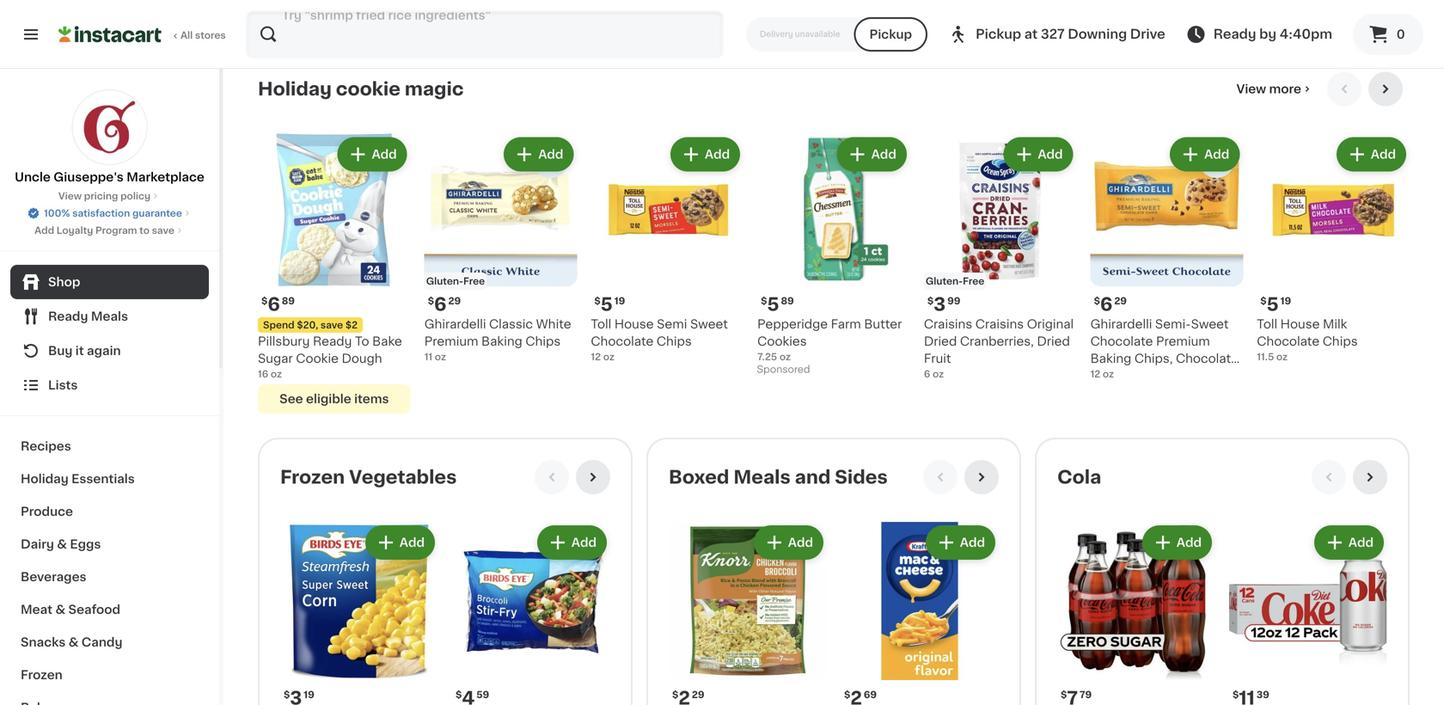 Task type: locate. For each thing, give the bounding box(es) containing it.
gluten- for 3
[[926, 277, 963, 286]]

free
[[464, 277, 485, 286], [963, 277, 985, 286]]

frozen inside frozen link
[[21, 669, 63, 681]]

holiday inside item carousel region
[[258, 80, 332, 98]]

1 gluten-free from the left
[[426, 277, 485, 286]]

1 horizontal spatial premium
[[1157, 336, 1211, 348]]

2 $ 6 29 from the left
[[1094, 296, 1127, 314]]

0 vertical spatial frozen
[[280, 468, 345, 486]]

uncle giuseppe's marketplace link
[[15, 89, 205, 186]]

toll right white
[[591, 318, 612, 330]]

1 $ 6 29 from the left
[[428, 296, 461, 314]]

premium inside ghirardelli classic white premium baking chips 11 oz
[[425, 336, 479, 348]]

loyalty
[[57, 226, 93, 235]]

1 horizontal spatial craisins
[[976, 318, 1024, 330]]

29
[[448, 296, 461, 306], [1115, 296, 1127, 306], [692, 690, 705, 700]]

1 horizontal spatial toll
[[1258, 318, 1278, 330]]

toll for toll house semi sweet chocolate chips
[[591, 318, 612, 330]]

house for semi
[[615, 318, 654, 330]]

7.25
[[758, 352, 778, 362]]

toll inside "toll house milk chocolate chips 11.5 oz"
[[1258, 318, 1278, 330]]

89 inside $ 6 89
[[282, 296, 295, 306]]

6 for ghirardelli semi-sweet chocolate premium baking chips, chocolate chips for baking
[[1101, 296, 1113, 314]]

1 horizontal spatial 19
[[615, 296, 625, 306]]

5 ct button
[[841, 0, 999, 20]]

view more
[[1237, 83, 1302, 95]]

premium down 'semi-'
[[1157, 336, 1211, 348]]

ghirardelli up 11
[[425, 318, 486, 330]]

holiday down recipes
[[21, 473, 69, 485]]

original
[[1027, 318, 1074, 330]]

& for dairy
[[57, 538, 67, 550]]

0 vertical spatial ready
[[1214, 28, 1257, 40]]

service type group
[[746, 17, 928, 52]]

boxed meals and sides
[[669, 468, 888, 486]]

chips inside ghirardelli semi-sweet chocolate premium baking chips, chocolate chips for baking
[[1091, 370, 1126, 382]]

1 horizontal spatial gluten-
[[926, 277, 963, 286]]

2 89 from the left
[[781, 296, 794, 306]]

1 sweet from the left
[[1192, 318, 1229, 330]]

more
[[1270, 83, 1302, 95]]

0 horizontal spatial pickup
[[870, 28, 912, 40]]

5 left ct
[[841, 9, 847, 18]]

2 craisins from the left
[[976, 318, 1024, 330]]

sponsored badge image
[[841, 21, 893, 31], [758, 365, 810, 375]]

0 vertical spatial baking
[[482, 336, 523, 348]]

free up cranberries,
[[963, 277, 985, 286]]

chocolate inside toll house semi sweet chocolate chips 12 oz
[[591, 336, 654, 348]]

gluten-free
[[426, 277, 485, 286], [926, 277, 985, 286]]

save
[[152, 226, 174, 235], [321, 320, 343, 330]]

premium inside ghirardelli semi-sweet chocolate premium baking chips, chocolate chips for baking
[[1157, 336, 1211, 348]]

holiday essentials link
[[10, 463, 209, 495]]

2 vertical spatial &
[[69, 636, 79, 648]]

pillsbury
[[258, 336, 310, 348]]

None search field
[[246, 10, 724, 58]]

2 horizontal spatial 19
[[1281, 296, 1292, 306]]

2 gluten- from the left
[[926, 277, 963, 286]]

59
[[477, 690, 489, 700]]

pickup at 327 downing drive button
[[949, 10, 1166, 58]]

premium up 11
[[425, 336, 479, 348]]

1 $ 5 19 from the left
[[595, 296, 625, 314]]

2 ghirardelli from the left
[[1091, 318, 1153, 330]]

eligible
[[306, 393, 351, 405]]

2 horizontal spatial ready
[[1214, 28, 1257, 40]]

view more link
[[1237, 80, 1314, 98]]

0 horizontal spatial baking
[[482, 336, 523, 348]]

2 sweet from the left
[[691, 318, 728, 330]]

1 toll from the left
[[591, 318, 612, 330]]

gluten- up 11
[[426, 277, 464, 286]]

2 toll from the left
[[1258, 318, 1278, 330]]

holiday for holiday cookie magic
[[258, 80, 332, 98]]

0 horizontal spatial save
[[152, 226, 174, 235]]

2 gluten-free from the left
[[926, 277, 985, 286]]

5 inside button
[[841, 9, 847, 18]]

1 vertical spatial holiday
[[21, 473, 69, 485]]

89
[[282, 296, 295, 306], [781, 296, 794, 306]]

$ 5 19 for toll house milk chocolate chips
[[1261, 296, 1292, 314]]

pickup down "5 ct" button
[[870, 28, 912, 40]]

19
[[615, 296, 625, 306], [1281, 296, 1292, 306], [304, 690, 315, 700]]

sweet inside ghirardelli semi-sweet chocolate premium baking chips, chocolate chips for baking
[[1192, 318, 1229, 330]]

gluten- inside product group
[[926, 277, 963, 286]]

29 for ghirardelli semi-sweet chocolate premium baking chips, chocolate chips for baking
[[1115, 296, 1127, 306]]

chips inside toll house semi sweet chocolate chips 12 oz
[[657, 336, 692, 348]]

6
[[268, 296, 280, 314], [434, 296, 447, 314], [1101, 296, 1113, 314], [924, 369, 931, 379]]

0 vertical spatial holiday
[[258, 80, 332, 98]]

oz inside craisins craisins original dried cranberries, dried fruit 6 oz
[[933, 369, 944, 379]]

ghirardelli inside ghirardelli classic white premium baking chips 11 oz
[[425, 318, 486, 330]]

1 horizontal spatial view
[[1237, 83, 1267, 95]]

1 horizontal spatial $ 6 29
[[1094, 296, 1127, 314]]

vegetables
[[349, 468, 457, 486]]

89 up spend
[[282, 296, 295, 306]]

0 horizontal spatial toll
[[591, 318, 612, 330]]

0 horizontal spatial $ 5 19
[[595, 296, 625, 314]]

ready inside ready meals link
[[48, 310, 88, 322]]

ready for ready by 4:40pm
[[1214, 28, 1257, 40]]

0 horizontal spatial view
[[58, 191, 82, 201]]

chocolate inside "toll house milk chocolate chips 11.5 oz"
[[1258, 336, 1320, 348]]

0 vertical spatial meals
[[91, 310, 128, 322]]

1 horizontal spatial sweet
[[1192, 318, 1229, 330]]

& for meat
[[55, 604, 65, 616]]

0 horizontal spatial free
[[464, 277, 485, 286]]

$20,
[[297, 320, 318, 330]]

ghirardelli inside ghirardelli semi-sweet chocolate premium baking chips, chocolate chips for baking
[[1091, 318, 1153, 330]]

0 horizontal spatial craisins
[[924, 318, 973, 330]]

add
[[372, 148, 397, 160], [539, 148, 564, 160], [705, 148, 730, 160], [872, 148, 897, 160], [1038, 148, 1063, 160], [1205, 148, 1230, 160], [1371, 148, 1397, 160], [34, 226, 54, 235], [400, 537, 425, 549], [572, 537, 597, 549], [788, 537, 814, 549], [960, 537, 986, 549], [1177, 537, 1202, 549], [1349, 537, 1374, 549]]

bake
[[372, 336, 402, 348]]

semi-
[[1156, 318, 1192, 330]]

0 horizontal spatial 89
[[282, 296, 295, 306]]

product group
[[841, 0, 999, 36], [258, 134, 411, 414], [425, 134, 577, 364], [591, 134, 744, 364], [758, 134, 911, 379], [924, 134, 1077, 381], [1091, 134, 1244, 382], [1258, 134, 1410, 364], [280, 522, 439, 705], [452, 522, 611, 705], [669, 522, 827, 705], [841, 522, 999, 705], [1058, 522, 1216, 705], [1230, 522, 1388, 705]]

meals down 'shop' link
[[91, 310, 128, 322]]

chips down white
[[526, 336, 561, 348]]

cola
[[1058, 468, 1102, 486]]

1 horizontal spatial holiday
[[258, 80, 332, 98]]

boxed
[[669, 468, 730, 486]]

dried down the original
[[1037, 336, 1071, 348]]

2 horizontal spatial baking
[[1149, 370, 1190, 382]]

baking down chips,
[[1149, 370, 1190, 382]]

chips
[[526, 336, 561, 348], [657, 336, 692, 348], [1323, 336, 1358, 348], [1091, 370, 1126, 382]]

6 up spend
[[268, 296, 280, 314]]

89 up pepperidge
[[781, 296, 794, 306]]

gluten- for 6
[[426, 277, 464, 286]]

$ 5 19 up "toll house milk chocolate chips 11.5 oz"
[[1261, 296, 1292, 314]]

1 horizontal spatial dried
[[1037, 336, 1071, 348]]

5 up "toll house milk chocolate chips 11.5 oz"
[[1267, 296, 1279, 314]]

1 vertical spatial ready
[[48, 310, 88, 322]]

0 horizontal spatial gluten-free
[[426, 277, 485, 286]]

6 down fruit
[[924, 369, 931, 379]]

milk
[[1323, 318, 1348, 330]]

& left "candy"
[[69, 636, 79, 648]]

produce link
[[10, 495, 209, 528]]

free up ghirardelli classic white premium baking chips 11 oz
[[464, 277, 485, 286]]

chips down semi
[[657, 336, 692, 348]]

1 dried from the left
[[924, 336, 957, 348]]

0 horizontal spatial sponsored badge image
[[758, 365, 810, 375]]

cookie
[[296, 353, 339, 365]]

gluten- up the 99
[[926, 277, 963, 286]]

$ 5 19 up toll house semi sweet chocolate chips 12 oz
[[595, 296, 625, 314]]

1 horizontal spatial ready
[[313, 336, 352, 348]]

1 free from the left
[[464, 277, 485, 286]]

19 for toll house semi sweet chocolate chips
[[615, 296, 625, 306]]

pickup inside popup button
[[976, 28, 1022, 40]]

2 house from the left
[[1281, 318, 1320, 330]]

meals inside popup button
[[91, 310, 128, 322]]

5 for pepperidge farm butter cookies
[[768, 296, 780, 314]]

89 inside $ 5 89
[[781, 296, 794, 306]]

free inside product group
[[963, 277, 985, 286]]

6 for spend $20, save $2
[[268, 296, 280, 314]]

$ 6 29 up 11
[[428, 296, 461, 314]]

0 horizontal spatial gluten-
[[426, 277, 464, 286]]

0 horizontal spatial sweet
[[691, 318, 728, 330]]

$ 6 29 up 12 oz
[[1094, 296, 1127, 314]]

1 vertical spatial meals
[[734, 468, 791, 486]]

5 up pepperidge
[[768, 296, 780, 314]]

1 horizontal spatial baking
[[1091, 353, 1132, 365]]

0 vertical spatial &
[[57, 538, 67, 550]]

view inside item carousel region
[[1237, 83, 1267, 95]]

cookies
[[758, 336, 807, 348]]

1 horizontal spatial $ 5 19
[[1261, 296, 1292, 314]]

6 up 12 oz
[[1101, 296, 1113, 314]]

1 horizontal spatial frozen
[[280, 468, 345, 486]]

sponsored badge image down "7.25"
[[758, 365, 810, 375]]

1 vertical spatial save
[[321, 320, 343, 330]]

0 horizontal spatial frozen
[[21, 669, 63, 681]]

lists
[[48, 379, 78, 391]]

meals for boxed
[[734, 468, 791, 486]]

0 horizontal spatial dried
[[924, 336, 957, 348]]

0 vertical spatial sponsored badge image
[[841, 21, 893, 31]]

dried up fruit
[[924, 336, 957, 348]]

1 horizontal spatial pickup
[[976, 28, 1022, 40]]

ready for ready meals
[[48, 310, 88, 322]]

craisins down $ 3 99
[[924, 318, 973, 330]]

1 horizontal spatial ghirardelli
[[1091, 318, 1153, 330]]

1 vertical spatial baking
[[1091, 353, 1132, 365]]

0 horizontal spatial holiday
[[21, 473, 69, 485]]

oz inside ghirardelli classic white premium baking chips 11 oz
[[435, 352, 446, 362]]

2 $ 5 19 from the left
[[1261, 296, 1292, 314]]

& right meat
[[55, 604, 65, 616]]

& inside 'link'
[[55, 604, 65, 616]]

ready left by
[[1214, 28, 1257, 40]]

chips left for
[[1091, 370, 1126, 382]]

chocolate
[[1091, 336, 1154, 348], [591, 336, 654, 348], [1258, 336, 1320, 348], [1176, 353, 1239, 365]]

toll for toll house milk chocolate chips
[[1258, 318, 1278, 330]]

0 vertical spatial view
[[1237, 83, 1267, 95]]

add inside button
[[1038, 148, 1063, 160]]

2 vertical spatial ready
[[313, 336, 352, 348]]

gluten-free up the 99
[[926, 277, 985, 286]]

pickup left at
[[976, 28, 1022, 40]]

gluten-free for 3
[[926, 277, 985, 286]]

view up 100%
[[58, 191, 82, 201]]

recipes
[[21, 440, 71, 452]]

1 horizontal spatial free
[[963, 277, 985, 286]]

1 vertical spatial view
[[58, 191, 82, 201]]

to
[[139, 226, 150, 235]]

1 gluten- from the left
[[426, 277, 464, 286]]

again
[[87, 345, 121, 357]]

& left eggs
[[57, 538, 67, 550]]

baking down classic
[[482, 336, 523, 348]]

ct
[[850, 9, 860, 18]]

chips down 'milk' on the right
[[1323, 336, 1358, 348]]

pickup inside button
[[870, 28, 912, 40]]

0 vertical spatial 12
[[591, 352, 601, 362]]

$ 3 99
[[928, 296, 961, 314]]

1 horizontal spatial sponsored badge image
[[841, 21, 893, 31]]

2 premium from the left
[[1157, 336, 1211, 348]]

ready inside ready by 4:40pm link
[[1214, 28, 1257, 40]]

uncle giuseppe's marketplace
[[15, 171, 205, 183]]

buy it again
[[48, 345, 121, 357]]

1 craisins from the left
[[924, 318, 973, 330]]

oz inside "toll house milk chocolate chips 11.5 oz"
[[1277, 352, 1288, 362]]

house inside "toll house milk chocolate chips 11.5 oz"
[[1281, 318, 1320, 330]]

craisins craisins original dried cranberries, dried fruit 6 oz
[[924, 318, 1074, 379]]

toll up 11.5
[[1258, 318, 1278, 330]]

1 vertical spatial sponsored badge image
[[758, 365, 810, 375]]

0 horizontal spatial meals
[[91, 310, 128, 322]]

magic
[[405, 80, 464, 98]]

view left more
[[1237, 83, 1267, 95]]

ghirardelli up chips,
[[1091, 318, 1153, 330]]

stock
[[338, 9, 365, 18]]

2 free from the left
[[963, 277, 985, 286]]

cookie
[[336, 80, 401, 98]]

pickup for pickup at 327 downing drive
[[976, 28, 1022, 40]]

dairy
[[21, 538, 54, 550]]

spend $20, save $2
[[263, 320, 358, 330]]

1 horizontal spatial house
[[1281, 318, 1320, 330]]

add button
[[339, 139, 406, 170], [506, 139, 572, 170], [672, 139, 739, 170], [839, 139, 905, 170], [1006, 139, 1072, 170], [1172, 139, 1239, 170], [1339, 139, 1405, 170], [367, 527, 433, 558], [539, 527, 605, 558], [756, 527, 822, 558], [928, 527, 994, 558], [1144, 527, 1211, 558], [1316, 527, 1383, 558]]

0 horizontal spatial house
[[615, 318, 654, 330]]

policy
[[120, 191, 151, 201]]

1 premium from the left
[[425, 336, 479, 348]]

29 for ghirardelli classic white premium baking chips
[[448, 296, 461, 306]]

1 horizontal spatial gluten-free
[[926, 277, 985, 286]]

eggs
[[70, 538, 101, 550]]

99
[[948, 296, 961, 306]]

0 horizontal spatial 29
[[448, 296, 461, 306]]

ready up cookie
[[313, 336, 352, 348]]

frozen inside frozen vegetables link
[[280, 468, 345, 486]]

$ 6 29 for ghirardelli classic white premium baking chips
[[428, 296, 461, 314]]

1 horizontal spatial 89
[[781, 296, 794, 306]]

see
[[280, 393, 303, 405]]

gluten-
[[426, 277, 464, 286], [926, 277, 963, 286]]

ready down shop
[[48, 310, 88, 322]]

chips inside ghirardelli classic white premium baking chips 11 oz
[[526, 336, 561, 348]]

craisins up cranberries,
[[976, 318, 1024, 330]]

baking inside ghirardelli classic white premium baking chips 11 oz
[[482, 336, 523, 348]]

frozen down 'snacks'
[[21, 669, 63, 681]]

1 89 from the left
[[282, 296, 295, 306]]

save down guarantee
[[152, 226, 174, 235]]

1 horizontal spatial meals
[[734, 468, 791, 486]]

0 horizontal spatial ready
[[48, 310, 88, 322]]

ghirardelli for chocolate
[[1091, 318, 1153, 330]]

0 horizontal spatial 12
[[591, 352, 601, 362]]

house inside toll house semi sweet chocolate chips 12 oz
[[615, 318, 654, 330]]

ready by 4:40pm
[[1214, 28, 1333, 40]]

ghirardelli semi-sweet chocolate premium baking chips, chocolate chips for baking
[[1091, 318, 1239, 382]]

1 horizontal spatial save
[[321, 320, 343, 330]]

meat
[[21, 604, 52, 616]]

baking up 12 oz
[[1091, 353, 1132, 365]]

marketplace
[[127, 171, 205, 183]]

0 horizontal spatial $ 6 29
[[428, 296, 461, 314]]

spend
[[263, 320, 295, 330]]

holiday left cookie
[[258, 80, 332, 98]]

1 vertical spatial &
[[55, 604, 65, 616]]

frozen
[[280, 468, 345, 486], [21, 669, 63, 681]]

1 house from the left
[[615, 318, 654, 330]]

1 vertical spatial 12
[[1091, 369, 1101, 379]]

6 up ghirardelli classic white premium baking chips 11 oz
[[434, 296, 447, 314]]

house left 'milk' on the right
[[1281, 318, 1320, 330]]

meat & seafood
[[21, 604, 120, 616]]

meals left and
[[734, 468, 791, 486]]

1 horizontal spatial 12
[[1091, 369, 1101, 379]]

1 ghirardelli from the left
[[425, 318, 486, 330]]

1 vertical spatial frozen
[[21, 669, 63, 681]]

toll inside toll house semi sweet chocolate chips 12 oz
[[591, 318, 612, 330]]

0 horizontal spatial ghirardelli
[[425, 318, 486, 330]]

house left semi
[[615, 318, 654, 330]]

ready
[[1214, 28, 1257, 40], [48, 310, 88, 322], [313, 336, 352, 348]]

drive
[[1131, 28, 1166, 40]]

5 up toll house semi sweet chocolate chips 12 oz
[[601, 296, 613, 314]]

frozen down eligible
[[280, 468, 345, 486]]

sponsored badge image down ct
[[841, 21, 893, 31]]

2 horizontal spatial 29
[[1115, 296, 1127, 306]]

12 inside toll house semi sweet chocolate chips 12 oz
[[591, 352, 601, 362]]

327
[[1041, 28, 1065, 40]]

toll house semi sweet chocolate chips 12 oz
[[591, 318, 728, 362]]

boxed meals and sides link
[[669, 467, 888, 488]]

0 horizontal spatial premium
[[425, 336, 479, 348]]

pickup
[[976, 28, 1022, 40], [870, 28, 912, 40]]

gluten-free inside product group
[[926, 277, 985, 286]]

gluten-free up ghirardelli classic white premium baking chips 11 oz
[[426, 277, 485, 286]]

save left $2
[[321, 320, 343, 330]]



Task type: vqa. For each thing, say whether or not it's contained in the screenshot.
second part from the top
no



Task type: describe. For each thing, give the bounding box(es) containing it.
meat & seafood link
[[10, 593, 209, 626]]

19 for toll house milk chocolate chips
[[1281, 296, 1292, 306]]

fruit
[[924, 353, 952, 365]]

89 for 6
[[282, 296, 295, 306]]

5 for toll house semi sweet chocolate chips
[[601, 296, 613, 314]]

holiday cookie magic
[[258, 80, 464, 98]]

5 for toll house milk chocolate chips
[[1267, 296, 1279, 314]]

view pricing policy link
[[58, 189, 161, 203]]

ready meals link
[[10, 299, 209, 334]]

at
[[1025, 28, 1038, 40]]

0 vertical spatial save
[[152, 226, 174, 235]]

6 for ghirardelli classic white premium baking chips
[[434, 296, 447, 314]]

to
[[355, 336, 369, 348]]

classic
[[489, 318, 533, 330]]

chips,
[[1135, 353, 1173, 365]]

chips inside "toll house milk chocolate chips 11.5 oz"
[[1323, 336, 1358, 348]]

product group containing 3
[[924, 134, 1077, 381]]

& for snacks
[[69, 636, 79, 648]]

uncle
[[15, 171, 51, 183]]

pickup at 327 downing drive
[[976, 28, 1166, 40]]

ready meals
[[48, 310, 128, 322]]

it
[[75, 345, 84, 357]]

gluten-free for 6
[[426, 277, 485, 286]]

candy
[[82, 636, 123, 648]]

0 button
[[1354, 14, 1424, 55]]

snacks
[[21, 636, 66, 648]]

by
[[1260, 28, 1277, 40]]

white
[[536, 318, 572, 330]]

seafood
[[68, 604, 120, 616]]

ghirardelli classic white premium baking chips 11 oz
[[425, 318, 572, 362]]

guarantee
[[132, 209, 182, 218]]

11
[[425, 352, 433, 362]]

farm
[[831, 318, 861, 330]]

add loyalty program to save link
[[34, 224, 185, 237]]

pillsbury ready to bake sugar cookie dough 16 oz
[[258, 336, 402, 379]]

ready inside pillsbury ready to bake sugar cookie dough 16 oz
[[313, 336, 352, 348]]

snacks & candy link
[[10, 626, 209, 659]]

$ 5 19 for toll house semi sweet chocolate chips
[[595, 296, 625, 314]]

sweet inside toll house semi sweet chocolate chips 12 oz
[[691, 318, 728, 330]]

69
[[864, 690, 877, 700]]

1 horizontal spatial 29
[[692, 690, 705, 700]]

ghirardelli for premium
[[425, 318, 486, 330]]

instacart logo image
[[58, 24, 162, 45]]

6 inside craisins craisins original dried cranberries, dried fruit 6 oz
[[924, 369, 931, 379]]

all
[[181, 31, 193, 40]]

dough
[[342, 353, 382, 365]]

oz inside pepperidge farm butter cookies 7.25 oz
[[780, 352, 791, 362]]

beverages link
[[10, 561, 209, 593]]

meals for ready
[[91, 310, 128, 322]]

frozen link
[[10, 659, 209, 691]]

recipes link
[[10, 430, 209, 463]]

add button inside product group
[[1006, 139, 1072, 170]]

cola link
[[1058, 467, 1102, 488]]

shop
[[48, 276, 80, 288]]

cranberries,
[[960, 336, 1034, 348]]

sugar
[[258, 353, 293, 365]]

sides
[[835, 468, 888, 486]]

$ 6 29 for ghirardelli semi-sweet chocolate premium baking chips, chocolate chips for baking
[[1094, 296, 1127, 314]]

house for milk
[[1281, 318, 1320, 330]]

in
[[327, 9, 336, 18]]

essentials
[[71, 473, 135, 485]]

frozen for frozen
[[21, 669, 63, 681]]

see eligible items button
[[258, 385, 411, 414]]

oz inside toll house semi sweet chocolate chips 12 oz
[[604, 352, 615, 362]]

add loyalty program to save
[[34, 226, 174, 235]]

oz inside pillsbury ready to bake sugar cookie dough 16 oz
[[271, 369, 282, 379]]

2 dried from the left
[[1037, 336, 1071, 348]]

0 horizontal spatial 19
[[304, 690, 315, 700]]

100% satisfaction guarantee button
[[27, 203, 193, 220]]

$ inside $ 6 89
[[261, 296, 268, 306]]

lists link
[[10, 368, 209, 402]]

79
[[1080, 690, 1092, 700]]

items
[[354, 393, 389, 405]]

pepperidge
[[758, 318, 828, 330]]

uncle giuseppe's marketplace logo image
[[72, 89, 147, 165]]

16
[[258, 369, 268, 379]]

$ inside $ 5 89
[[761, 296, 768, 306]]

$ 5 89
[[761, 296, 794, 314]]

sponsored badge image inside item carousel region
[[758, 365, 810, 375]]

39
[[1257, 690, 1270, 700]]

view pricing policy
[[58, 191, 151, 201]]

produce
[[21, 506, 73, 518]]

$ inside $ 3 99
[[928, 296, 934, 306]]

snacks & candy
[[21, 636, 123, 648]]

save inside item carousel region
[[321, 320, 343, 330]]

pepperidge farm butter cookies 7.25 oz
[[758, 318, 902, 362]]

beverages
[[21, 571, 86, 583]]

program
[[95, 226, 137, 235]]

for
[[1129, 370, 1146, 382]]

all stores link
[[58, 10, 227, 58]]

view for view more
[[1237, 83, 1267, 95]]

5 ct
[[841, 9, 860, 18]]

holiday for holiday essentials
[[21, 473, 69, 485]]

free for 6
[[464, 277, 485, 286]]

Search field
[[248, 12, 722, 57]]

view for view pricing policy
[[58, 191, 82, 201]]

89 for 5
[[781, 296, 794, 306]]

pickup for pickup
[[870, 28, 912, 40]]

see eligible items
[[280, 393, 389, 405]]

giuseppe's
[[54, 171, 124, 183]]

shop link
[[10, 265, 209, 299]]

free for 3
[[963, 277, 985, 286]]

many in stock button
[[280, 0, 439, 24]]

2 vertical spatial baking
[[1149, 370, 1190, 382]]

product group containing 5 ct
[[841, 0, 999, 36]]

4:40pm
[[1280, 28, 1333, 40]]

item carousel region
[[258, 72, 1410, 424]]

many in stock
[[298, 9, 365, 18]]

dairy & eggs link
[[10, 528, 209, 561]]

frozen vegetables
[[280, 468, 457, 486]]

100% satisfaction guarantee
[[44, 209, 182, 218]]

toll house milk chocolate chips 11.5 oz
[[1258, 318, 1358, 362]]

frozen vegetables link
[[280, 467, 457, 488]]

3
[[934, 296, 946, 314]]

0
[[1397, 28, 1406, 40]]

pricing
[[84, 191, 118, 201]]

100%
[[44, 209, 70, 218]]

dairy & eggs
[[21, 538, 101, 550]]

11.5
[[1258, 352, 1275, 362]]

frozen for frozen vegetables
[[280, 468, 345, 486]]

satisfaction
[[72, 209, 130, 218]]

many
[[298, 9, 325, 18]]

stores
[[195, 31, 226, 40]]



